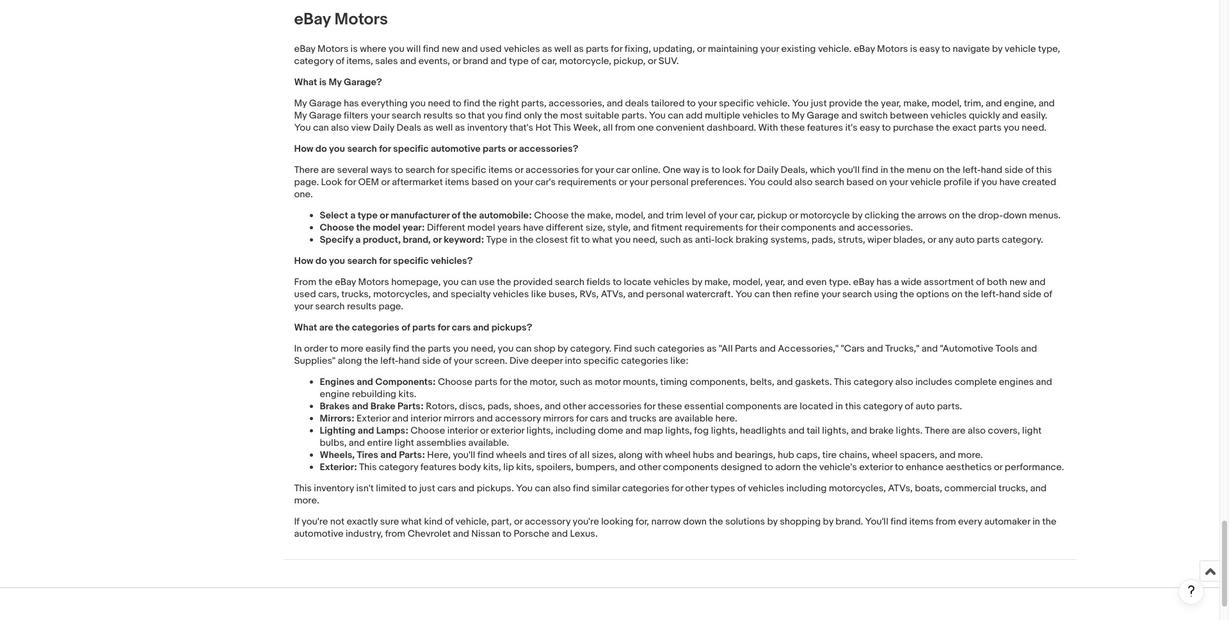 Task type: describe. For each thing, give the bounding box(es) containing it.
left- inside "in order to more easily find the parts you need, you can shop by category. find such categories as "all parts and accessories," "cars and trucks," and "automotive tools and supplies" along the left-hand side of your screen. dive deeper into specific categories like:"
[[381, 355, 399, 367]]

as right deals
[[424, 121, 434, 134]]

brand,
[[403, 234, 431, 246]]

trucks, inside the 'from the ebay motors homepage, you can use the provided search fields to locate vehicles by make, model, year, and even type. ebay has a wide assortment of both new and used cars, trucks, motorcycles, and specialty vehicles like buses, rvs, atvs, and personal watercraft. you can then refine your search using the options on the left-hand side of your search results page.'
[[342, 288, 371, 300]]

do for how do you search for specific vehicles?
[[316, 255, 327, 267]]

garage?
[[344, 76, 382, 88]]

category. inside select a type or manufacturer of the automobile: choose the make, model, and trim level of your car, pickup or motorcycle by clicking the arrows on the drop-down menus. choose the model year: different model years have different size, style, and fitment requirements for their components and accessories. specify a product, brand, or keyword: type in the closest fit to what you need, such as anti-lock braking systems, pads, struts, wiper blades, or any auto parts category.
[[1002, 234, 1044, 246]]

the left menu
[[891, 164, 905, 176]]

brakes and brake parts: rotors, discs, pads, shoes, and other accessories for these essential components are located in this category of auto parts. mirrors: exterior and interior mirrors and accessory mirrors for cars and trucks are available here.
[[320, 400, 963, 424]]

sure
[[380, 515, 399, 528]]

the up keyword:
[[463, 209, 477, 221]]

choose down look
[[320, 221, 354, 234]]

parts: for brake
[[398, 400, 424, 412]]

categories up easily
[[352, 321, 400, 333]]

wheels
[[496, 449, 527, 461]]

0 horizontal spatial from
[[385, 528, 406, 540]]

online.
[[632, 164, 661, 176]]

to left look
[[712, 164, 721, 176]]

deals,
[[781, 164, 808, 176]]

1 vertical spatial a
[[356, 234, 361, 246]]

cars,
[[318, 288, 339, 300]]

2 mirrors from the left
[[543, 412, 574, 424]]

for left car
[[582, 164, 593, 176]]

suv.
[[659, 55, 679, 67]]

in inside brakes and brake parts: rotors, discs, pads, shoes, and other accessories for these essential components are located in this category of auto parts. mirrors: exterior and interior mirrors and accessory mirrors for cars and trucks are available here.
[[836, 400, 844, 412]]

accessories?
[[519, 143, 579, 155]]

wheels,
[[320, 449, 355, 461]]

tires
[[548, 449, 567, 461]]

1 horizontal spatial items
[[489, 164, 513, 176]]

and left the "easily."
[[1003, 109, 1019, 121]]

is left the navigate
[[911, 43, 918, 55]]

are inside the choose interior or exterior lights, including dome and map lights, fog lights, headlights and tail lights, and brake lights. there are also covers, light bulbs, and entire light assemblies available.
[[952, 424, 966, 437]]

trucks
[[630, 412, 657, 424]]

and right trucks,"
[[922, 342, 938, 355]]

by inside the ebay motors is where you will find new and used vehicles as well as parts for fixing, updating, or maintaining your existing vehicle. ebay motors is easy to navigate by vehicle type, category of items, sales and events, or brand and type of car, motorcycle, pickup, or suv.
[[993, 43, 1003, 55]]

the right the only
[[544, 109, 559, 121]]

the right specify
[[356, 221, 371, 234]]

can left filters
[[313, 121, 329, 134]]

into
[[565, 355, 582, 367]]

2 horizontal spatial from
[[936, 515, 957, 528]]

week,
[[574, 121, 601, 134]]

brake
[[870, 424, 894, 437]]

model, inside my garage has everything you need to find the right parts, accessories, and deals tailored to your specific vehicle. you just provide the year, make, model, trim, and engine, and my garage filters your search results so that you find only the most suitable parts. you can add multiple vehicles to my garage and switch between vehicles quickly and easily. you can also view daily deals as well as inventory that's hot this week, all from one convenient dashboard. with these features it's easy to purchase the exact parts you need.
[[932, 97, 962, 109]]

motor,
[[530, 376, 558, 388]]

add
[[686, 109, 703, 121]]

has inside my garage has everything you need to find the right parts, accessories, and deals tailored to your specific vehicle. you just provide the year, make, model, trim, and engine, and my garage filters your search results so that you find only the most suitable parts. you can add multiple vehicles to my garage and switch between vehicles quickly and easily. you can also view daily deals as well as inventory that's hot this week, all from one convenient dashboard. with these features it's easy to purchase the exact parts you need.
[[344, 97, 359, 109]]

search down 'product,'
[[347, 255, 377, 267]]

and down performance. at the bottom right of page
[[1031, 482, 1047, 494]]

year, inside my garage has everything you need to find the right parts, accessories, and deals tailored to your specific vehicle. you just provide the year, make, model, trim, and engine, and my garage filters your search results so that you find only the most suitable parts. you can add multiple vehicles to my garage and switch between vehicles quickly and easily. you can also view daily deals as well as inventory that's hot this week, all from one convenient dashboard. with these features it's easy to purchase the exact parts you need.
[[881, 97, 902, 109]]

the up the more
[[336, 321, 350, 333]]

3 lights, from the left
[[711, 424, 738, 437]]

and right fields
[[628, 288, 644, 300]]

you inside the 'from the ebay motors homepage, you can use the provided search fields to locate vehicles by make, model, year, and even type. ebay has a wide assortment of both new and used cars, trucks, motorcycles, and specialty vehicles like buses, rvs, atvs, and personal watercraft. you can then refine your search using the options on the left-hand side of your search results page.'
[[443, 276, 459, 288]]

or inside the choose interior or exterior lights, including dome and map lights, fog lights, headlights and tail lights, and brake lights. there are also covers, light bulbs, and entire light assemblies available.
[[480, 424, 489, 437]]

for right look
[[744, 164, 755, 176]]

locate
[[624, 276, 652, 288]]

and left lexus.
[[552, 528, 568, 540]]

vehicles right 'locate'
[[654, 276, 690, 288]]

0 vertical spatial a
[[350, 209, 356, 221]]

provided
[[514, 276, 553, 288]]

is left where
[[351, 43, 358, 55]]

need, inside "in order to more easily find the parts you need, you can shop by category. find such categories as "all parts and accessories," "cars and trucks," and "automotive tools and supplies" along the left-hand side of your screen. dive deeper into specific categories like:"
[[471, 342, 496, 355]]

dome
[[598, 424, 624, 437]]

and right style,
[[633, 221, 650, 234]]

these inside brakes and brake parts: rotors, discs, pads, shoes, and other accessories for these essential components are located in this category of auto parts. mirrors: exterior and interior mirrors and accessory mirrors for cars and trucks are available here.
[[658, 400, 683, 412]]

rotors,
[[426, 400, 457, 412]]

has inside the 'from the ebay motors homepage, you can use the provided search fields to locate vehicles by make, model, year, and even type. ebay has a wide assortment of both new and used cars, trucks, motorcycles, and specialty vehicles like buses, rvs, atvs, and personal watercraft. you can then refine your search using the options on the left-hand side of your search results page.'
[[877, 276, 892, 288]]

and right "tires"
[[381, 449, 397, 461]]

and right "cars
[[867, 342, 884, 355]]

items inside if you're not exactly sure what kind of vehicle, part, or accessory you're looking for, narrow down the solutions by shopping by brand. you'll find items from every automaker in the automotive industry, from chevrolet and nissan to porsche and lexus.
[[910, 515, 934, 528]]

order
[[304, 342, 328, 355]]

on up clicking
[[877, 176, 888, 188]]

hand inside "in order to more easily find the parts you need, you can shop by category. find such categories as "all parts and accessories," "cars and trucks," and "automotive tools and supplies" along the left-hand side of your screen. dive deeper into specific categories like:"
[[399, 355, 420, 367]]

clicking
[[865, 209, 900, 221]]

narrow
[[652, 515, 681, 528]]

your inside "in order to more easily find the parts you need, you can shop by category. find such categories as "all parts and accessories," "cars and trucks," and "automotive tools and supplies" along the left-hand side of your screen. dive deeper into specific categories like:"
[[454, 355, 473, 367]]

0 vertical spatial cars
[[452, 321, 471, 333]]

and right spacers,
[[940, 449, 956, 461]]

need
[[428, 97, 451, 109]]

what for what is my garage?
[[294, 76, 317, 88]]

auto inside brakes and brake parts: rotors, discs, pads, shoes, and other accessories for these essential components are located in this category of auto parts. mirrors: exterior and interior mirrors and accessory mirrors for cars and trucks are available here.
[[916, 400, 935, 412]]

interior inside brakes and brake parts: rotors, discs, pads, shoes, and other accessories for these essential components are located in this category of auto parts. mirrors: exterior and interior mirrors and accessory mirrors for cars and trucks are available here.
[[411, 412, 442, 424]]

side inside the 'from the ebay motors homepage, you can use the provided search fields to locate vehicles by make, model, year, and even type. ebay has a wide assortment of both new and used cars, trucks, motorcycles, and specialty vehicles like buses, rvs, atvs, and personal watercraft. you can then refine your search using the options on the left-hand side of your search results page.'
[[1023, 288, 1042, 300]]

side inside "in order to more easily find the parts you need, you can shop by category. find such categories as "all parts and accessories," "cars and trucks," and "automotive tools and supplies" along the left-hand side of your screen. dive deeper into specific categories like:"
[[422, 355, 441, 367]]

nissan
[[472, 528, 501, 540]]

parts inside my garage has everything you need to find the right parts, accessories, and deals tailored to your specific vehicle. you just provide the year, make, model, trim, and engine, and my garage filters your search results so that you find only the most suitable parts. you can add multiple vehicles to my garage and switch between vehicles quickly and easily. you can also view daily deals as well as inventory that's hot this week, all from one convenient dashboard. with these features it's easy to purchase the exact parts you need.
[[979, 121, 1002, 134]]

with
[[645, 449, 663, 461]]

well inside my garage has everything you need to find the right parts, accessories, and deals tailored to your specific vehicle. you just provide the year, make, model, trim, and engine, and my garage filters your search results so that you find only the most suitable parts. you can add multiple vehicles to my garage and switch between vehicles quickly and easily. you can also view daily deals as well as inventory that's hot this week, all from one convenient dashboard. with these features it's easy to purchase the exact parts you need.
[[436, 121, 453, 134]]

page. inside there are several ways to search for specific items or accessories for your car online. one way is to look for daily deals, which you'll find in the menu on the left-hand side of this page. look for oem or aftermarket items based on your car's requirements or your personal preferences. you could also search based on your vehicle profile if you have created one.
[[294, 176, 319, 188]]

pickup,
[[614, 55, 646, 67]]

exactly
[[347, 515, 378, 528]]

the left drop-
[[963, 209, 977, 221]]

in inside there are several ways to search for specific items or accessories for your car online. one way is to look for daily deals, which you'll find in the menu on the left-hand side of this page. look for oem or aftermarket items based on your car's requirements or your personal preferences. you could also search based on your vehicle profile if you have created one.
[[881, 164, 889, 176]]

discs,
[[459, 400, 486, 412]]

of right level
[[708, 209, 717, 221]]

as left pickup,
[[574, 43, 584, 55]]

category inside brakes and brake parts: rotors, discs, pads, shoes, and other accessories for these essential components are located in this category of auto parts. mirrors: exterior and interior mirrors and accessory mirrors for cars and trucks are available here.
[[864, 400, 903, 412]]

to right ways
[[395, 164, 403, 176]]

engine
[[320, 388, 350, 400]]

by inside the 'from the ebay motors homepage, you can use the provided search fields to locate vehicles by make, model, year, and even type. ebay has a wide assortment of both new and used cars, trucks, motorcycles, and specialty vehicles like buses, rvs, atvs, and personal watercraft. you can then refine your search using the options on the left-hand side of your search results page.'
[[692, 276, 703, 288]]

motorcycles, inside "this inventory isn't limited to just cars and pickups. you can also find similar categories for other types of vehicles including motorcycles, atvs, boats, commercial trucks, and more."
[[829, 482, 886, 494]]

make, inside select a type or manufacturer of the automobile: choose the make, model, and trim level of your car, pickup or motorcycle by clicking the arrows on the drop-down menus. choose the model year: different model years have different size, style, and fitment requirements for their components and accessories. specify a product, brand, or keyword: type in the closest fit to what you need, such as anti-lock braking systems, pads, struts, wiper blades, or any auto parts category.
[[588, 209, 614, 221]]

you down specify
[[329, 255, 345, 267]]

as inside "in order to more easily find the parts you need, you can shop by category. find such categories as "all parts and accessories," "cars and trucks," and "automotive tools and supplies" along the left-hand side of your screen. dive deeper into specific categories like:"
[[707, 342, 717, 355]]

vehicles right multiple
[[743, 109, 779, 121]]

engines
[[1000, 376, 1034, 388]]

as left that
[[455, 121, 465, 134]]

or left "any"
[[928, 234, 937, 246]]

of inside brakes and brake parts: rotors, discs, pads, shoes, and other accessories for these essential components are located in this category of auto parts. mirrors: exterior and interior mirrors and accessory mirrors for cars and trucks are available here.
[[905, 400, 914, 412]]

and left pickups?
[[473, 321, 490, 333]]

are left located on the bottom of the page
[[784, 400, 798, 412]]

and right sizes,
[[620, 461, 636, 473]]

specify
[[320, 234, 353, 246]]

for left dome
[[577, 412, 588, 424]]

one
[[663, 164, 682, 176]]

vehicle,
[[456, 515, 489, 528]]

have inside there are several ways to search for specific items or accessories for your car online. one way is to look for daily deals, which you'll find in the menu on the left-hand side of this page. look for oem or aftermarket items based on your car's requirements or your personal preferences. you could also search based on your vehicle profile if you have created one.
[[1000, 176, 1021, 188]]

2 lights, from the left
[[666, 424, 692, 437]]

the left arrows
[[902, 209, 916, 221]]

of up keyword:
[[452, 209, 461, 221]]

page. inside the 'from the ebay motors homepage, you can use the provided search fields to locate vehicles by make, model, year, and even type. ebay has a wide assortment of both new and used cars, trucks, motorcycles, and specialty vehicles like buses, rvs, atvs, and personal watercraft. you can then refine your search using the options on the left-hand side of your search results page.'
[[379, 300, 404, 312]]

parts inside choose parts for the motor, such as motor mounts, timing components, belts, and gaskets. this category also includes complete engines and engine rebuilding kits.
[[475, 376, 498, 388]]

adorn
[[776, 461, 801, 473]]

accessories for other
[[588, 400, 642, 412]]

your up clicking
[[890, 176, 909, 188]]

the inside choose parts for the motor, such as motor mounts, timing components, belts, and gaskets. this category also includes complete engines and engine rebuilding kits.
[[514, 376, 528, 388]]

garage left it's
[[807, 109, 840, 121]]

hub
[[778, 449, 795, 461]]

have inside select a type or manufacturer of the automobile: choose the make, model, and trim level of your car, pickup or motorcycle by clicking the arrows on the drop-down menus. choose the model year: different model years have different size, style, and fitment requirements for their components and accessories. specify a product, brand, or keyword: type in the closest fit to what you need, such as anti-lock braking systems, pads, struts, wiper blades, or any auto parts category.
[[524, 221, 544, 234]]

vehicles left quickly
[[931, 109, 967, 121]]

belts,
[[750, 376, 775, 388]]

the left both
[[965, 288, 980, 300]]

and left nissan
[[453, 528, 469, 540]]

categories up mounts,
[[621, 355, 669, 367]]

lights.
[[897, 424, 923, 437]]

and up available.
[[477, 412, 493, 424]]

exterior inside wheels, tires and parts: here, you'll find wheels and tires of all sizes, along with wheel hubs and bearings, hub caps, tire chains, wheel spacers, and more. exterior: this category features body kits, lip kits, spoilers, bumpers, and other components designed to adorn the vehicle's exterior to enhance aesthetics or performance.
[[860, 461, 893, 473]]

choose inside the choose interior or exterior lights, including dome and map lights, fog lights, headlights and tail lights, and brake lights. there are also covers, light bulbs, and entire light assemblies available.
[[411, 424, 445, 437]]

is left garage? at the left top of the page
[[319, 76, 327, 88]]

accessory inside if you're not exactly sure what kind of vehicle, part, or accessory you're looking for, narrow down the solutions by shopping by brand. you'll find items from every automaker in the automotive industry, from chevrolet and nissan to porsche and lexus.
[[525, 515, 571, 528]]

just inside "this inventory isn't limited to just cars and pickups. you can also find similar categories for other types of vehicles including motorcycles, atvs, boats, commercial trucks, and more."
[[420, 482, 435, 494]]

to inside "in order to more easily find the parts you need, you can shop by category. find such categories as "all parts and accessories," "cars and trucks," and "automotive tools and supplies" along the left-hand side of your screen. dive deeper into specific categories like:"
[[330, 342, 339, 355]]

the down what are the categories of parts for cars and pickups?
[[412, 342, 426, 355]]

garage down what is my garage? on the top left
[[309, 97, 342, 109]]

from the ebay motors homepage, you can use the provided search fields to locate vehicles by make, model, year, and even type. ebay has a wide assortment of both new and used cars, trucks, motorcycles, and specialty vehicles like buses, rvs, atvs, and personal watercraft. you can then refine your search using the options on the left-hand side of your search results page.
[[294, 276, 1053, 312]]

supplies"
[[294, 355, 336, 367]]

or left car's
[[515, 164, 524, 176]]

by right solutions at the bottom
[[768, 515, 778, 528]]

along inside "in order to more easily find the parts you need, you can shop by category. find such categories as "all parts and accessories," "cars and trucks," and "automotive tools and supplies" along the left-hand side of your screen. dive deeper into specific categories like:"
[[338, 355, 362, 367]]

menu
[[907, 164, 932, 176]]

watercraft.
[[687, 288, 734, 300]]

engines and components:
[[320, 376, 436, 388]]

to left the adorn
[[765, 461, 774, 473]]

inventory inside my garage has everything you need to find the right parts, accessories, and deals tailored to your specific vehicle. you just provide the year, make, model, trim, and engine, and my garage filters your search results so that you find only the most suitable parts. you can add multiple vehicles to my garage and switch between vehicles quickly and easily. you can also view daily deals as well as inventory that's hot this week, all from one convenient dashboard. with these features it's easy to purchase the exact parts you need.
[[467, 121, 508, 134]]

parts down that
[[483, 143, 506, 155]]

mirrors:
[[320, 412, 355, 424]]

you inside "this inventory isn't limited to just cars and pickups. you can also find similar categories for other types of vehicles including motorcycles, atvs, boats, commercial trucks, and more."
[[516, 482, 533, 494]]

1 kits, from the left
[[483, 461, 501, 473]]

by inside "in order to more easily find the parts you need, you can shop by category. find such categories as "all parts and accessories," "cars and trucks," and "automotive tools and supplies" along the left-hand side of your screen. dive deeper into specific categories like:"
[[558, 342, 568, 355]]

parts,
[[522, 97, 547, 109]]

year, inside the 'from the ebay motors homepage, you can use the provided search fields to locate vehicles by make, model, year, and even type. ebay has a wide assortment of both new and used cars, trucks, motorcycles, and specialty vehicles like buses, rvs, atvs, and personal watercraft. you can then refine your search using the options on the left-hand side of your search results page.'
[[765, 276, 786, 288]]

to right tailored at top
[[687, 97, 696, 109]]

category inside the ebay motors is where you will find new and used vehicles as well as parts for fixing, updating, or maintaining your existing vehicle. ebay motors is easy to navigate by vehicle type, category of items, sales and events, or brand and type of car, motorcycle, pickup, or suv.
[[294, 55, 334, 67]]

to inside "this inventory isn't limited to just cars and pickups. you can also find similar categories for other types of vehicles including motorcycles, atvs, boats, commercial trucks, and more."
[[409, 482, 417, 494]]

that
[[468, 109, 485, 121]]

gaskets.
[[796, 376, 832, 388]]

the inside wheels, tires and parts: here, you'll find wheels and tires of all sizes, along with wheel hubs and bearings, hub caps, tire chains, wheel spacers, and more. exterior: this category features body kits, lip kits, spoilers, bumpers, and other components designed to adorn the vehicle's exterior to enhance aesthetics or performance.
[[803, 461, 818, 473]]

also inside choose parts for the motor, such as motor mounts, timing components, belts, and gaskets. this category also includes complete engines and engine rebuilding kits.
[[896, 376, 914, 388]]

provide
[[830, 97, 863, 109]]

to left purchase
[[882, 121, 891, 134]]

4 lights, from the left
[[823, 424, 849, 437]]

multiple
[[705, 109, 741, 121]]

here,
[[427, 449, 451, 461]]

1 horizontal spatial automotive
[[431, 143, 481, 155]]

or left brand
[[453, 55, 461, 67]]

cars inside brakes and brake parts: rotors, discs, pads, shoes, and other accessories for these essential components are located in this category of auto parts. mirrors: exterior and interior mirrors and accessory mirrors for cars and trucks are available here.
[[590, 412, 609, 424]]

by left brand.
[[823, 515, 834, 528]]

results inside my garage has everything you need to find the right parts, accessories, and deals tailored to your specific vehicle. you just provide the year, make, model, trim, and engine, and my garage filters your search results so that you find only the most suitable parts. you can add multiple vehicles to my garage and switch between vehicles quickly and easily. you can also view daily deals as well as inventory that's hot this week, all from one convenient dashboard. with these features it's easy to purchase the exact parts you need.
[[424, 109, 453, 121]]

or inside if you're not exactly sure what kind of vehicle, part, or accessory you're looking for, narrow down the solutions by shopping by brand. you'll find items from every automaker in the automotive industry, from chevrolet and nissan to porsche and lexus.
[[514, 515, 523, 528]]

you inside there are several ways to search for specific items or accessories for your car online. one way is to look for daily deals, which you'll find in the menu on the left-hand side of this page. look for oem or aftermarket items based on your car's requirements or your personal preferences. you could also search based on your vehicle profile if you have created one.
[[749, 176, 766, 188]]

and right 'engines'
[[357, 376, 373, 388]]

existing
[[782, 43, 816, 55]]

you right that
[[487, 109, 503, 121]]

and left the brake
[[352, 400, 369, 412]]

or left suv.
[[648, 55, 657, 67]]

parts inside the ebay motors is where you will find new and used vehicles as well as parts for fixing, updating, or maintaining your existing vehicle. ebay motors is easy to navigate by vehicle type, category of items, sales and events, or brand and type of car, motorcycle, pickup, or suv.
[[586, 43, 609, 55]]

lamps:
[[377, 424, 409, 437]]

car, inside the ebay motors is where you will find new and used vehicles as well as parts for fixing, updating, or maintaining your existing vehicle. ebay motors is easy to navigate by vehicle type, category of items, sales and events, or brand and type of car, motorcycle, pickup, or suv.
[[542, 55, 557, 67]]

motors inside the 'from the ebay motors homepage, you can use the provided search fields to locate vehicles by make, model, year, and even type. ebay has a wide assortment of both new and used cars, trucks, motorcycles, and specialty vehicles like buses, rvs, atvs, and personal watercraft. you can then refine your search using the options on the left-hand side of your search results page.'
[[358, 276, 389, 288]]

style,
[[608, 221, 631, 234]]

the right use
[[497, 276, 511, 288]]

find
[[614, 342, 633, 355]]

1 model from the left
[[373, 221, 401, 234]]

if you're not exactly sure what kind of vehicle, part, or accessory you're looking for, narrow down the solutions by shopping by brand. you'll find items from every automaker in the automotive industry, from chevrolet and nissan to porsche and lexus.
[[294, 515, 1057, 540]]

you left filters
[[294, 121, 311, 134]]

and left map
[[626, 424, 642, 437]]

specific inside my garage has everything you need to find the right parts, accessories, and deals tailored to your specific vehicle. you just provide the year, make, model, trim, and engine, and my garage filters your search results so that you find only the most suitable parts. you can add multiple vehicles to my garage and switch between vehicles quickly and easily. you can also view daily deals as well as inventory that's hot this week, all from one convenient dashboard. with these features it's easy to purchase the exact parts you need.
[[719, 97, 755, 109]]

right
[[499, 97, 519, 109]]

including inside the choose interior or exterior lights, including dome and map lights, fog lights, headlights and tail lights, and brake lights. there are also covers, light bulbs, and entire light assemblies available.
[[556, 424, 596, 437]]

you right deals at the right
[[649, 109, 666, 121]]

inventory inside "this inventory isn't limited to just cars and pickups. you can also find similar categories for other types of vehicles including motorcycles, atvs, boats, commercial trucks, and more."
[[314, 482, 354, 494]]

for inside select a type or manufacturer of the automobile: choose the make, model, and trim level of your car, pickup or motorcycle by clicking the arrows on the drop-down menus. choose the model year: different model years have different size, style, and fitment requirements for their components and accessories. specify a product, brand, or keyword: type in the closest fit to what you need, such as anti-lock braking systems, pads, struts, wiper blades, or any auto parts category.
[[746, 221, 758, 234]]

1 lights, from the left
[[527, 424, 554, 437]]

timing
[[661, 376, 688, 388]]

wide
[[902, 276, 922, 288]]

the left closest
[[520, 234, 534, 246]]

2 you're from the left
[[573, 515, 599, 528]]

type inside select a type or manufacturer of the automobile: choose the make, model, and trim level of your car, pickup or motorcycle by clicking the arrows on the drop-down menus. choose the model year: different model years have different size, style, and fitment requirements for their components and accessories. specify a product, brand, or keyword: type in the closest fit to what you need, such as anti-lock braking systems, pads, struts, wiper blades, or any auto parts category.
[[358, 209, 378, 221]]

your inside the ebay motors is where you will find new and used vehicles as well as parts for fixing, updating, or maintaining your existing vehicle. ebay motors is easy to navigate by vehicle type, category of items, sales and events, or brand and type of car, motorcycle, pickup, or suv.
[[761, 43, 780, 55]]

body
[[459, 461, 481, 473]]

in
[[294, 342, 302, 355]]

also inside my garage has everything you need to find the right parts, accessories, and deals tailored to your specific vehicle. you just provide the year, make, model, trim, and engine, and my garage filters your search results so that you find only the most suitable parts. you can add multiple vehicles to my garage and switch between vehicles quickly and easily. you can also view daily deals as well as inventory that's hot this week, all from one convenient dashboard. with these features it's easy to purchase the exact parts you need.
[[331, 121, 349, 134]]

as left the 'motorcycle,'
[[543, 43, 553, 55]]

search left using
[[843, 288, 873, 300]]

easy inside the ebay motors is where you will find new and used vehicles as well as parts for fixing, updating, or maintaining your existing vehicle. ebay motors is easy to navigate by vehicle type, category of items, sales and events, or brand and type of car, motorcycle, pickup, or suv.
[[920, 43, 940, 55]]

exterior:
[[320, 461, 357, 473]]

and left tail
[[789, 424, 805, 437]]

for up map
[[644, 400, 656, 412]]

you left provide
[[793, 97, 809, 109]]

along inside wheels, tires and parts: here, you'll find wheels and tires of all sizes, along with wheel hubs and bearings, hub caps, tire chains, wheel spacers, and more. exterior: this category features body kits, lip kits, spoilers, bumpers, and other components designed to adorn the vehicle's exterior to enhance aesthetics or performance.
[[619, 449, 643, 461]]

side inside there are several ways to search for specific items or accessories for your car online. one way is to look for daily deals, which you'll find in the menu on the left-hand side of this page. look for oem or aftermarket items based on your car's requirements or your personal preferences. you could also search based on your vehicle profile if you have created one.
[[1005, 164, 1024, 176]]

the left solutions at the bottom
[[709, 515, 724, 528]]

kind
[[424, 515, 443, 528]]

well inside the ebay motors is where you will find new and used vehicles as well as parts for fixing, updating, or maintaining your existing vehicle. ebay motors is easy to navigate by vehicle type, category of items, sales and events, or brand and type of car, motorcycle, pickup, or suv.
[[555, 43, 572, 55]]

find left the only
[[505, 109, 522, 121]]

choose up closest
[[534, 209, 569, 221]]

your down from
[[294, 300, 313, 312]]

parts down homepage,
[[413, 321, 436, 333]]

parts inside select a type or manufacturer of the automobile: choose the make, model, and trim level of your car, pickup or motorcycle by clicking the arrows on the drop-down menus. choose the model year: different model years have different size, style, and fitment requirements for their components and accessories. specify a product, brand, or keyword: type in the closest fit to what you need, such as anti-lock braking systems, pads, struts, wiper blades, or any auto parts category.
[[977, 234, 1000, 246]]

performance.
[[1005, 461, 1065, 473]]

homepage,
[[392, 276, 441, 288]]

2 model from the left
[[468, 221, 496, 234]]

you'll inside wheels, tires and parts: here, you'll find wheels and tires of all sizes, along with wheel hubs and bearings, hub caps, tire chains, wheel spacers, and more. exterior: this category features body kits, lip kits, spoilers, bumpers, and other components designed to adorn the vehicle's exterior to enhance aesthetics or performance.
[[453, 449, 476, 461]]

the left if
[[947, 164, 961, 176]]

both
[[987, 276, 1008, 288]]

specialty
[[451, 288, 491, 300]]

and up "tires"
[[358, 424, 374, 437]]

vehicles inside "this inventory isn't limited to just cars and pickups. you can also find similar categories for other types of vehicles including motorcycles, atvs, boats, commercial trucks, and more."
[[749, 482, 785, 494]]

what inside if you're not exactly sure what kind of vehicle, part, or accessory you're looking for, narrow down the solutions by shopping by brand. you'll find items from every automaker in the automotive industry, from chevrolet and nissan to porsche and lexus.
[[402, 515, 422, 528]]

1 you're from the left
[[302, 515, 328, 528]]

most
[[561, 109, 583, 121]]

available
[[675, 412, 714, 424]]

of inside "this inventory isn't limited to just cars and pickups. you can also find similar categories for other types of vehicles including motorcycles, atvs, boats, commercial trucks, and more."
[[738, 482, 746, 494]]

tire
[[823, 449, 837, 461]]

accessories,"
[[778, 342, 839, 355]]

aftermarket
[[392, 176, 443, 188]]

search inside my garage has everything you need to find the right parts, accessories, and deals tailored to your specific vehicle. you just provide the year, make, model, trim, and engine, and my garage filters your search results so that you find only the most suitable parts. you can add multiple vehicles to my garage and switch between vehicles quickly and easily. you can also view daily deals as well as inventory that's hot this week, all from one convenient dashboard. with these features it's easy to purchase the exact parts you need.
[[392, 109, 422, 121]]

or right "brand,"
[[433, 234, 442, 246]]

and right belts,
[[777, 376, 793, 388]]

rvs,
[[580, 288, 599, 300]]

trim
[[666, 209, 684, 221]]

or up 'product,'
[[380, 209, 389, 221]]

accessories.
[[858, 221, 914, 234]]

there inside the choose interior or exterior lights, including dome and map lights, fog lights, headlights and tail lights, and brake lights. there are also covers, light bulbs, and entire light assemblies available.
[[925, 424, 950, 437]]

your inside select a type or manufacturer of the automobile: choose the make, model, and trim level of your car, pickup or motorcycle by clicking the arrows on the drop-down menus. choose the model year: different model years have different size, style, and fitment requirements for their components and accessories. specify a product, brand, or keyword: type in the closest fit to what you need, such as anti-lock braking systems, pads, struts, wiper blades, or any auto parts category.
[[719, 209, 738, 221]]

also inside there are several ways to search for specific items or accessories for your car online. one way is to look for daily deals, which you'll find in the menu on the left-hand side of this page. look for oem or aftermarket items based on your car's requirements or your personal preferences. you could also search based on your vehicle profile if you have created one.
[[795, 176, 813, 188]]

can left add
[[668, 109, 684, 121]]

only
[[524, 109, 542, 121]]

0 horizontal spatial items
[[445, 176, 470, 188]]

tailored
[[651, 97, 685, 109]]

personal inside the 'from the ebay motors homepage, you can use the provided search fields to locate vehicles by make, model, year, and even type. ebay has a wide assortment of both new and used cars, trucks, motorcycles, and specialty vehicles like buses, rvs, atvs, and personal watercraft. you can then refine your search using the options on the left-hand side of your search results page.'
[[647, 288, 685, 300]]

you left the need.
[[1004, 121, 1020, 134]]

look
[[321, 176, 342, 188]]

from inside my garage has everything you need to find the right parts, accessories, and deals tailored to your specific vehicle. you just provide the year, make, model, trim, and engine, and my garage filters your search results so that you find only the most suitable parts. you can add multiple vehicles to my garage and switch between vehicles quickly and easily. you can also view daily deals as well as inventory that's hot this week, all from one convenient dashboard. with these features it's easy to purchase the exact parts you need.
[[615, 121, 636, 134]]

trim,
[[964, 97, 984, 109]]

any
[[939, 234, 954, 246]]

1 horizontal spatial light
[[1023, 424, 1042, 437]]

category inside choose parts for the motor, such as motor mounts, timing components, belts, and gaskets. this category also includes complete engines and engine rebuilding kits.
[[854, 376, 894, 388]]

hand inside the 'from the ebay motors homepage, you can use the provided search fields to locate vehicles by make, model, year, and even type. ebay has a wide assortment of both new and used cars, trucks, motorcycles, and specialty vehicles like buses, rvs, atvs, and personal watercraft. you can then refine your search using the options on the left-hand side of your search results page.'
[[1000, 288, 1021, 300]]

vehicle inside the ebay motors is where you will find new and used vehicles as well as parts for fixing, updating, or maintaining your existing vehicle. ebay motors is easy to navigate by vehicle type, category of items, sales and events, or brand and type of car, motorcycle, pickup, or suv.
[[1005, 43, 1037, 55]]

dive
[[510, 355, 529, 367]]



Task type: locate. For each thing, give the bounding box(es) containing it.
categories inside "this inventory isn't limited to just cars and pickups. you can also find similar categories for other types of vehicles including motorcycles, atvs, boats, commercial trucks, and more."
[[623, 482, 670, 494]]

1 vertical spatial new
[[1010, 276, 1028, 288]]

by inside select a type or manufacturer of the automobile: choose the make, model, and trim level of your car, pickup or motorcycle by clicking the arrows on the drop-down menus. choose the model year: different model years have different size, style, and fitment requirements for their components and accessories. specify a product, brand, or keyword: type in the closest fit to what you need, such as anti-lock braking systems, pads, struts, wiper blades, or any auto parts category.
[[853, 209, 863, 221]]

and right events,
[[462, 43, 478, 55]]

1 horizontal spatial features
[[808, 121, 844, 134]]

0 horizontal spatial auto
[[916, 400, 935, 412]]

1 vertical spatial other
[[638, 461, 661, 473]]

vehicles right brand
[[504, 43, 540, 55]]

solutions
[[726, 515, 766, 528]]

are right the 'trucks'
[[659, 412, 673, 424]]

0 horizontal spatial page.
[[294, 176, 319, 188]]

2 based from the left
[[847, 176, 874, 188]]

find right need
[[464, 97, 481, 109]]

features inside my garage has everything you need to find the right parts, accessories, and deals tailored to your specific vehicle. you just provide the year, make, model, trim, and engine, and my garage filters your search results so that you find only the most suitable parts. you can add multiple vehicles to my garage and switch between vehicles quickly and easily. you can also view daily deals as well as inventory that's hot this week, all from one convenient dashboard. with these features it's easy to purchase the exact parts you need.
[[808, 121, 844, 134]]

in right located on the bottom of the page
[[836, 400, 844, 412]]

ebay
[[294, 9, 331, 29], [294, 43, 315, 55], [854, 43, 875, 55], [335, 276, 356, 288], [854, 276, 875, 288]]

of inside there are several ways to search for specific items or accessories for your car online. one way is to look for daily deals, which you'll find in the menu on the left-hand side of this page. look for oem or aftermarket items based on your car's requirements or your personal preferences. you could also search based on your vehicle profile if you have created one.
[[1026, 164, 1035, 176]]

what for what are the categories of parts for cars and pickups?
[[294, 321, 317, 333]]

inventory
[[467, 121, 508, 134], [314, 482, 354, 494]]

can left use
[[461, 276, 477, 288]]

2 vertical spatial hand
[[399, 355, 420, 367]]

1 horizontal spatial category.
[[1002, 234, 1044, 246]]

0 vertical spatial components
[[781, 221, 837, 234]]

1 horizontal spatial vehicle.
[[819, 43, 852, 55]]

components down the choose interior or exterior lights, including dome and map lights, fog lights, headlights and tail lights, and brake lights. there are also covers, light bulbs, and entire light assemblies available.
[[663, 461, 719, 473]]

make, inside my garage has everything you need to find the right parts, accessories, and deals tailored to your specific vehicle. you just provide the year, make, model, trim, and engine, and my garage filters your search results so that you find only the most suitable parts. you can add multiple vehicles to my garage and switch between vehicles quickly and easily. you can also view daily deals as well as inventory that's hot this week, all from one convenient dashboard. with these features it's easy to purchase the exact parts you need.
[[904, 97, 930, 109]]

brakes
[[320, 400, 350, 412]]

make, right different at left top
[[588, 209, 614, 221]]

more. inside "this inventory isn't limited to just cars and pickups. you can also find similar categories for other types of vehicles including motorcycles, atvs, boats, commercial trucks, and more."
[[294, 494, 319, 506]]

vehicles inside the ebay motors is where you will find new and used vehicles as well as parts for fixing, updating, or maintaining your existing vehicle. ebay motors is easy to navigate by vehicle type, category of items, sales and events, or brand and type of car, motorcycle, pickup, or suv.
[[504, 43, 540, 55]]

of right both
[[1044, 288, 1053, 300]]

2 vertical spatial a
[[894, 276, 900, 288]]

1 horizontal spatial motorcycles,
[[829, 482, 886, 494]]

boats,
[[915, 482, 943, 494]]

switch
[[860, 109, 888, 121]]

1 based from the left
[[472, 176, 499, 188]]

map
[[644, 424, 664, 437]]

0 vertical spatial atvs,
[[601, 288, 626, 300]]

lights, down the 'shoes,'
[[527, 424, 554, 437]]

0 vertical spatial have
[[1000, 176, 1021, 188]]

bumpers,
[[576, 461, 618, 473]]

along left with
[[619, 449, 643, 461]]

0 vertical spatial parts:
[[398, 400, 424, 412]]

1 horizontal spatial type
[[509, 55, 529, 67]]

0 horizontal spatial such
[[560, 376, 581, 388]]

for down dive
[[500, 376, 512, 388]]

or right updating,
[[697, 43, 706, 55]]

down inside select a type or manufacturer of the automobile: choose the make, model, and trim level of your car, pickup or motorcycle by clicking the arrows on the drop-down menus. choose the model year: different model years have different size, style, and fitment requirements for their components and accessories. specify a product, brand, or keyword: type in the closest fit to what you need, such as anti-lock braking systems, pads, struts, wiper blades, or any auto parts category.
[[1004, 209, 1028, 221]]

as inside choose parts for the motor, such as motor mounts, timing components, belts, and gaskets. this category also includes complete engines and engine rebuilding kits.
[[583, 376, 593, 388]]

1 horizontal spatial pads,
[[812, 234, 836, 246]]

you inside there are several ways to search for specific items or accessories for your car online. one way is to look for daily deals, which you'll find in the menu on the left-hand side of this page. look for oem or aftermarket items based on your car's requirements or your personal preferences. you could also search based on your vehicle profile if you have created one.
[[982, 176, 998, 188]]

how for how do you search for specific automotive parts or accessories?
[[294, 143, 314, 155]]

1 horizontal spatial you're
[[573, 515, 599, 528]]

vehicle inside there are several ways to search for specific items or accessories for your car online. one way is to look for daily deals, which you'll find in the menu on the left-hand side of this page. look for oem or aftermarket items based on your car's requirements or your personal preferences. you could also search based on your vehicle profile if you have created one.
[[911, 176, 942, 188]]

bearings,
[[735, 449, 776, 461]]

how for how do you search for specific vehicles?
[[294, 255, 314, 267]]

do for how do you search for specific automotive parts or accessories?
[[316, 143, 327, 155]]

accessories inside brakes and brake parts: rotors, discs, pads, shoes, and other accessories for these essential components are located in this category of auto parts. mirrors: exterior and interior mirrors and accessory mirrors for cars and trucks are available here.
[[588, 400, 642, 412]]

0 vertical spatial daily
[[373, 121, 395, 134]]

this inside brakes and brake parts: rotors, discs, pads, shoes, and other accessories for these essential components are located in this category of auto parts. mirrors: exterior and interior mirrors and accessory mirrors for cars and trucks are available here.
[[846, 400, 862, 412]]

car, left the 'motorcycle,'
[[542, 55, 557, 67]]

accessories inside there are several ways to search for specific items or accessories for your car online. one way is to look for daily deals, which you'll find in the menu on the left-hand side of this page. look for oem or aftermarket items based on your car's requirements or your personal preferences. you could also search based on your vehicle profile if you have created one.
[[526, 164, 579, 176]]

1 horizontal spatial interior
[[448, 424, 478, 437]]

0 horizontal spatial automotive
[[294, 528, 344, 540]]

interior down discs,
[[448, 424, 478, 437]]

1 vertical spatial easy
[[860, 121, 880, 134]]

0 horizontal spatial has
[[344, 97, 359, 109]]

this inside wheels, tires and parts: here, you'll find wheels and tires of all sizes, along with wheel hubs and bearings, hub caps, tire chains, wheel spacers, and more. exterior: this category features body kits, lip kits, spoilers, bumpers, and other components designed to adorn the vehicle's exterior to enhance aesthetics or performance.
[[359, 461, 377, 473]]

of down the need.
[[1026, 164, 1035, 176]]

as left "all
[[707, 342, 717, 355]]

shop
[[534, 342, 556, 355]]

components inside select a type or manufacturer of the automobile: choose the make, model, and trim level of your car, pickup or motorcycle by clicking the arrows on the drop-down menus. choose the model year: different model years have different size, style, and fitment requirements for their components and accessories. specify a product, brand, or keyword: type in the closest fit to what you need, such as anti-lock braking systems, pads, struts, wiper blades, or any auto parts category.
[[781, 221, 837, 234]]

0 horizontal spatial inventory
[[314, 482, 354, 494]]

and left the 'trucks'
[[611, 412, 628, 424]]

make, inside the 'from the ebay motors homepage, you can use the provided search fields to locate vehicles by make, model, year, and even type. ebay has a wide assortment of both new and used cars, trucks, motorcycles, and specialty vehicles like buses, rvs, atvs, and personal watercraft. you can then refine your search using the options on the left-hand side of your search results page.'
[[705, 276, 731, 288]]

these inside my garage has everything you need to find the right parts, accessories, and deals tailored to your specific vehicle. you just provide the year, make, model, trim, and engine, and my garage filters your search results so that you find only the most suitable parts. you can add multiple vehicles to my garage and switch between vehicles quickly and easily. you can also view daily deals as well as inventory that's hot this week, all from one convenient dashboard. with these features it's easy to purchase the exact parts you need.
[[781, 121, 805, 134]]

based up automobile:
[[472, 176, 499, 188]]

automobile:
[[479, 209, 532, 221]]

vehicles down the adorn
[[749, 482, 785, 494]]

by down anti-
[[692, 276, 703, 288]]

0 horizontal spatial down
[[683, 515, 707, 528]]

0 vertical spatial requirements
[[558, 176, 617, 188]]

or inside wheels, tires and parts: here, you'll find wheels and tires of all sizes, along with wheel hubs and bearings, hub caps, tire chains, wheel spacers, and more. exterior: this category features body kits, lip kits, spoilers, bumpers, and other components designed to adorn the vehicle's exterior to enhance aesthetics or performance.
[[995, 461, 1003, 473]]

search left fields
[[555, 276, 585, 288]]

which
[[810, 164, 836, 176]]

0 vertical spatial new
[[442, 43, 460, 55]]

find inside wheels, tires and parts: here, you'll find wheels and tires of all sizes, along with wheel hubs and bearings, hub caps, tire chains, wheel spacers, and more. exterior: this category features body kits, lip kits, spoilers, bumpers, and other components designed to adorn the vehicle's exterior to enhance aesthetics or performance.
[[478, 449, 494, 461]]

0 vertical spatial vehicle.
[[819, 43, 852, 55]]

find inside "this inventory isn't limited to just cars and pickups. you can also find similar categories for other types of vehicles including motorcycles, atvs, boats, commercial trucks, and more."
[[573, 482, 590, 494]]

1 vertical spatial daily
[[757, 164, 779, 176]]

0 vertical spatial left-
[[963, 164, 981, 176]]

0 vertical spatial how
[[294, 143, 314, 155]]

need, right style,
[[633, 234, 658, 246]]

0 vertical spatial these
[[781, 121, 805, 134]]

wheel down brake
[[872, 449, 898, 461]]

similar
[[592, 482, 620, 494]]

for up ways
[[379, 143, 391, 155]]

such
[[660, 234, 681, 246], [635, 342, 656, 355], [560, 376, 581, 388]]

including inside "this inventory isn't limited to just cars and pickups. you can also find similar categories for other types of vehicles including motorcycles, atvs, boats, commercial trucks, and more."
[[787, 482, 827, 494]]

garage left filters
[[309, 109, 342, 121]]

choose interior or exterior lights, including dome and map lights, fog lights, headlights and tail lights, and brake lights. there are also covers, light bulbs, and entire light assemblies available.
[[320, 424, 1042, 449]]

deeper
[[531, 355, 563, 367]]

lighting
[[320, 424, 356, 437]]

2 wheel from the left
[[872, 449, 898, 461]]

what right fit
[[592, 234, 613, 246]]

year:
[[403, 221, 425, 234]]

for
[[611, 43, 623, 55], [379, 143, 391, 155], [437, 164, 449, 176], [582, 164, 593, 176], [744, 164, 755, 176], [345, 176, 356, 188], [746, 221, 758, 234], [379, 255, 391, 267], [438, 321, 450, 333], [500, 376, 512, 388], [644, 400, 656, 412], [577, 412, 588, 424], [672, 482, 684, 494]]

0 horizontal spatial features
[[421, 461, 457, 473]]

on inside select a type or manufacturer of the automobile: choose the make, model, and trim level of your car, pickup or motorcycle by clicking the arrows on the drop-down menus. choose the model year: different model years have different size, style, and fitment requirements for their components and accessories. specify a product, brand, or keyword: type in the closest fit to what you need, such as anti-lock braking systems, pads, struts, wiper blades, or any auto parts category.
[[949, 209, 960, 221]]

parts right exact
[[979, 121, 1002, 134]]

you'll inside there are several ways to search for specific items or accessories for your car online. one way is to look for daily deals, which you'll find in the menu on the left-hand side of this page. look for oem or aftermarket items based on your car's requirements or your personal preferences. you could also search based on your vehicle profile if you have created one.
[[838, 164, 860, 176]]

0 vertical spatial do
[[316, 143, 327, 155]]

to right with
[[781, 109, 790, 121]]

1 vertical spatial vehicle
[[911, 176, 942, 188]]

other inside brakes and brake parts: rotors, discs, pads, shoes, and other accessories for these essential components are located in this category of auto parts. mirrors: exterior and interior mirrors and accessory mirrors for cars and trucks are available here.
[[563, 400, 586, 412]]

1 vertical spatial page.
[[379, 300, 404, 312]]

shopping
[[780, 515, 821, 528]]

your up lock
[[719, 209, 738, 221]]

used inside the ebay motors is where you will find new and used vehicles as well as parts for fixing, updating, or maintaining your existing vehicle. ebay motors is easy to navigate by vehicle type, category of items, sales and events, or brand and type of car, motorcycle, pickup, or suv.
[[480, 43, 502, 55]]

ebay motors
[[294, 9, 388, 29]]

including up tires
[[556, 424, 596, 437]]

results
[[424, 109, 453, 121], [347, 300, 377, 312]]

1 horizontal spatial from
[[615, 121, 636, 134]]

pickups.
[[477, 482, 514, 494]]

other
[[563, 400, 586, 412], [638, 461, 661, 473], [686, 482, 709, 494]]

atvs, left boats,
[[889, 482, 913, 494]]

0 horizontal spatial motorcycles,
[[373, 288, 430, 300]]

parts inside "in order to more easily find the parts you need, you can shop by category. find such categories as "all parts and accessories," "cars and trucks," and "automotive tools and supplies" along the left-hand side of your screen. dive deeper into specific categories like:"
[[428, 342, 451, 355]]

1 vertical spatial atvs,
[[889, 482, 913, 494]]

kits, right lip
[[516, 461, 534, 473]]

0 horizontal spatial light
[[395, 437, 414, 449]]

0 horizontal spatial easy
[[860, 121, 880, 134]]

maintaining
[[708, 43, 759, 55]]

exterior up the wheels
[[491, 424, 525, 437]]

you left will
[[389, 43, 405, 55]]

0 horizontal spatial just
[[420, 482, 435, 494]]

category inside wheels, tires and parts: here, you'll find wheels and tires of all sizes, along with wheel hubs and bearings, hub caps, tire chains, wheel spacers, and more. exterior: this category features body kits, lip kits, spoilers, bumpers, and other components designed to adorn the vehicle's exterior to enhance aesthetics or performance.
[[379, 461, 419, 473]]

or down that's in the left top of the page
[[508, 143, 517, 155]]

1 horizontal spatial these
[[781, 121, 805, 134]]

car,
[[542, 55, 557, 67], [740, 209, 756, 221]]

1 vertical spatial there
[[925, 424, 950, 437]]

categories up the timing
[[658, 342, 705, 355]]

left- inside there are several ways to search for specific items or accessories for your car online. one way is to look for daily deals, which you'll find in the menu on the left-hand side of this page. look for oem or aftermarket items based on your car's requirements or your personal preferences. you could also search based on your vehicle profile if you have created one.
[[963, 164, 981, 176]]

light
[[1023, 424, 1042, 437], [395, 437, 414, 449]]

there
[[294, 164, 319, 176], [925, 424, 950, 437]]

search left need
[[392, 109, 422, 121]]

atvs, inside "this inventory isn't limited to just cars and pickups. you can also find similar categories for other types of vehicles including motorcycles, atvs, boats, commercial trucks, and more."
[[889, 482, 913, 494]]

1 vertical spatial personal
[[647, 288, 685, 300]]

1 horizontal spatial this
[[1037, 164, 1053, 176]]

1 vertical spatial has
[[877, 276, 892, 288]]

1 do from the top
[[316, 143, 327, 155]]

down inside if you're not exactly sure what kind of vehicle, part, or accessory you're looking for, narrow down the solutions by shopping by brand. you'll find items from every automaker in the automotive industry, from chevrolet and nissan to porsche and lexus.
[[683, 515, 707, 528]]

includes
[[916, 376, 953, 388]]

1 horizontal spatial easy
[[920, 43, 940, 55]]

new
[[442, 43, 460, 55], [1010, 276, 1028, 288]]

fitment
[[652, 221, 683, 234]]

0 vertical spatial need,
[[633, 234, 658, 246]]

2 vertical spatial model,
[[733, 276, 763, 288]]

just inside my garage has everything you need to find the right parts, accessories, and deals tailored to your specific vehicle. you just provide the year, make, model, trim, and engine, and my garage filters your search results so that you find only the most suitable parts. you can add multiple vehicles to my garage and switch between vehicles quickly and easily. you can also view daily deals as well as inventory that's hot this week, all from one convenient dashboard. with these features it's easy to purchase the exact parts you need.
[[811, 97, 827, 109]]

can inside "in order to more easily find the parts you need, you can shop by category. find such categories as "all parts and accessories," "cars and trucks," and "automotive tools and supplies" along the left-hand side of your screen. dive deeper into specific categories like:"
[[516, 342, 532, 355]]

0 vertical spatial more.
[[958, 449, 984, 461]]

accessories for or
[[526, 164, 579, 176]]

and
[[462, 43, 478, 55], [400, 55, 417, 67], [491, 55, 507, 67], [607, 97, 623, 109], [986, 97, 1003, 109], [1039, 97, 1055, 109], [842, 109, 858, 121], [1003, 109, 1019, 121], [648, 209, 664, 221], [633, 221, 650, 234], [839, 221, 856, 234], [788, 276, 804, 288], [1030, 276, 1046, 288], [433, 288, 449, 300], [628, 288, 644, 300], [473, 321, 490, 333], [760, 342, 776, 355], [867, 342, 884, 355], [922, 342, 938, 355], [1022, 342, 1038, 355], [357, 376, 373, 388], [777, 376, 793, 388], [1037, 376, 1053, 388], [352, 400, 369, 412], [545, 400, 561, 412], [393, 412, 409, 424], [477, 412, 493, 424], [611, 412, 628, 424], [358, 424, 374, 437], [626, 424, 642, 437], [789, 424, 805, 437], [851, 424, 868, 437], [349, 437, 365, 449], [381, 449, 397, 461], [529, 449, 545, 461], [717, 449, 733, 461], [940, 449, 956, 461], [620, 461, 636, 473], [459, 482, 475, 494], [1031, 482, 1047, 494], [453, 528, 469, 540], [552, 528, 568, 540]]

exterior
[[491, 424, 525, 437], [860, 461, 893, 473]]

other inside wheels, tires and parts: here, you'll find wheels and tires of all sizes, along with wheel hubs and bearings, hub caps, tire chains, wheel spacers, and more. exterior: this category features body kits, lip kits, spoilers, bumpers, and other components designed to adorn the vehicle's exterior to enhance aesthetics or performance.
[[638, 461, 661, 473]]

0 horizontal spatial kits,
[[483, 461, 501, 473]]

type right brand
[[509, 55, 529, 67]]

there are several ways to search for specific items or accessories for your car online. one way is to look for daily deals, which you'll find in the menu on the left-hand side of this page. look for oem or aftermarket items based on your car's requirements or your personal preferences. you could also search based on your vehicle profile if you have created one.
[[294, 164, 1057, 200]]

also
[[331, 121, 349, 134], [795, 176, 813, 188], [896, 376, 914, 388], [968, 424, 986, 437], [553, 482, 571, 494]]

other inside "this inventory isn't limited to just cars and pickups. you can also find similar categories for other types of vehicles including motorcycles, atvs, boats, commercial trucks, and more."
[[686, 482, 709, 494]]

then
[[773, 288, 792, 300]]

category up brake
[[864, 400, 903, 412]]

available.
[[469, 437, 509, 449]]

for inside "this inventory isn't limited to just cars and pickups. you can also find similar categories for other types of vehicles including motorcycles, atvs, boats, commercial trucks, and more."
[[672, 482, 684, 494]]

0 horizontal spatial need,
[[471, 342, 496, 355]]

to right fit
[[581, 234, 590, 246]]

pads, inside select a type or manufacturer of the automobile: choose the make, model, and trim level of your car, pickup or motorcycle by clicking the arrows on the drop-down menus. choose the model year: different model years have different size, style, and fitment requirements for their components and accessories. specify a product, brand, or keyword: type in the closest fit to what you need, such as anti-lock braking systems, pads, struts, wiper blades, or any auto parts category.
[[812, 234, 836, 246]]

options
[[917, 288, 950, 300]]

year,
[[881, 97, 902, 109], [765, 276, 786, 288]]

2 how from the top
[[294, 255, 314, 267]]

1 horizontal spatial such
[[635, 342, 656, 355]]

preferences.
[[691, 176, 747, 188]]

1 horizontal spatial inventory
[[467, 121, 508, 134]]

to inside the 'from the ebay motors homepage, you can use the provided search fields to locate vehicles by make, model, year, and even type. ebay has a wide assortment of both new and used cars, trucks, motorcycles, and specialty vehicles like buses, rvs, atvs, and personal watercraft. you can then refine your search using the options on the left-hand side of your search results page.'
[[613, 276, 622, 288]]

1 vertical spatial including
[[787, 482, 827, 494]]

fit
[[570, 234, 579, 246]]

automaker
[[985, 515, 1031, 528]]

will
[[407, 43, 421, 55]]

automotive inside if you're not exactly sure what kind of vehicle, part, or accessory you're looking for, narrow down the solutions by shopping by brand. you'll find items from every automaker in the automotive industry, from chevrolet and nissan to porsche and lexus.
[[294, 528, 344, 540]]

atvs, right the rvs,
[[601, 288, 626, 300]]

1 horizontal spatial vehicle
[[1005, 43, 1037, 55]]

parts. inside my garage has everything you need to find the right parts, accessories, and deals tailored to your specific vehicle. you just provide the year, make, model, trim, and engine, and my garage filters your search results so that you find only the most suitable parts. you can add multiple vehicles to my garage and switch between vehicles quickly and easily. you can also view daily deals as well as inventory that's hot this week, all from one convenient dashboard. with these features it's easy to purchase the exact parts you need.
[[622, 109, 647, 121]]

specific inside "in order to more easily find the parts you need, you can shop by category. find such categories as "all parts and accessories," "cars and trucks," and "automotive tools and supplies" along the left-hand side of your screen. dive deeper into specific categories like:"
[[584, 355, 619, 367]]

accessory right part,
[[525, 515, 571, 528]]

choose parts for the motor, such as motor mounts, timing components, belts, and gaskets. this category also includes complete engines and engine rebuilding kits.
[[320, 376, 1053, 400]]

0 horizontal spatial model
[[373, 221, 401, 234]]

how up from
[[294, 255, 314, 267]]

such inside choose parts for the motor, such as motor mounts, timing components, belts, and gaskets. this category also includes complete engines and engine rebuilding kits.
[[560, 376, 581, 388]]

and left even
[[788, 276, 804, 288]]

to right need
[[453, 97, 462, 109]]

new inside the 'from the ebay motors homepage, you can use the provided search fields to locate vehicles by make, model, year, and even type. ebay has a wide assortment of both new and used cars, trucks, motorcycles, and specialty vehicles like buses, rvs, atvs, and personal watercraft. you can then refine your search using the options on the left-hand side of your search results page.'
[[1010, 276, 1028, 288]]

more.
[[958, 449, 984, 461], [294, 494, 319, 506]]

lighting and lamps:
[[320, 424, 409, 437]]

1 vertical spatial just
[[420, 482, 435, 494]]

category.
[[1002, 234, 1044, 246], [571, 342, 612, 355]]

cars up sizes,
[[590, 412, 609, 424]]

1 vertical spatial along
[[619, 449, 643, 461]]

on up automobile:
[[501, 176, 512, 188]]

this
[[554, 121, 571, 134], [834, 376, 852, 388], [359, 461, 377, 473], [294, 482, 312, 494]]

0 horizontal spatial interior
[[411, 412, 442, 424]]

used inside the 'from the ebay motors homepage, you can use the provided search fields to locate vehicles by make, model, year, and even type. ebay has a wide assortment of both new and used cars, trucks, motorcycles, and specialty vehicles like buses, rvs, atvs, and personal watercraft. you can then refine your search using the options on the left-hand side of your search results page.'
[[294, 288, 316, 300]]

category. inside "in order to more easily find the parts you need, you can shop by category. find such categories as "all parts and accessories," "cars and trucks," and "automotive tools and supplies" along the left-hand side of your screen. dive deeper into specific categories like:"
[[571, 342, 612, 355]]

1 horizontal spatial well
[[555, 43, 572, 55]]

and left specialty
[[433, 288, 449, 300]]

0 vertical spatial just
[[811, 97, 827, 109]]

ebay motors main content
[[133, 0, 1205, 605]]

their
[[760, 221, 779, 234]]

0 vertical spatial other
[[563, 400, 586, 412]]

items,
[[347, 55, 373, 67]]

filters
[[344, 109, 369, 121]]

this inventory isn't limited to just cars and pickups. you can also find similar categories for other types of vehicles including motorcycles, atvs, boats, commercial trucks, and more.
[[294, 482, 1047, 506]]

2 what from the top
[[294, 321, 317, 333]]

aesthetics
[[946, 461, 992, 473]]

light right the covers,
[[1023, 424, 1042, 437]]

braking
[[736, 234, 769, 246]]

the right using
[[900, 288, 915, 300]]

0 horizontal spatial make,
[[588, 209, 614, 221]]

features inside wheels, tires and parts: here, you'll find wheels and tires of all sizes, along with wheel hubs and bearings, hub caps, tire chains, wheel spacers, and more. exterior: this category features body kits, lip kits, spoilers, bumpers, and other components designed to adorn the vehicle's exterior to enhance aesthetics or performance.
[[421, 461, 457, 473]]

ebay motors is where you will find new and used vehicles as well as parts for fixing, updating, or maintaining your existing vehicle. ebay motors is easy to navigate by vehicle type, category of items, sales and events, or brand and type of car, motorcycle, pickup, or suv.
[[294, 43, 1061, 67]]

what up in
[[294, 321, 317, 333]]

your left screen.
[[454, 355, 473, 367]]

including down the adorn
[[787, 482, 827, 494]]

personal inside there are several ways to search for specific items or accessories for your car online. one way is to look for daily deals, which you'll find in the menu on the left-hand side of this page. look for oem or aftermarket items based on your car's requirements or your personal preferences. you could also search based on your vehicle profile if you have created one.
[[651, 176, 689, 188]]

0 vertical spatial what
[[592, 234, 613, 246]]

parts
[[735, 342, 758, 355]]

1 horizontal spatial results
[[424, 109, 453, 121]]

parts: inside brakes and brake parts: rotors, discs, pads, shoes, and other accessories for these essential components are located in this category of auto parts. mirrors: exterior and interior mirrors and accessory mirrors for cars and trucks are available here.
[[398, 400, 424, 412]]

2 kits, from the left
[[516, 461, 534, 473]]

0 horizontal spatial along
[[338, 355, 362, 367]]

of inside if you're not exactly sure what kind of vehicle, part, or accessory you're looking for, narrow down the solutions by shopping by brand. you'll find items from every automaker in the automotive industry, from chevrolet and nissan to porsche and lexus.
[[445, 515, 454, 528]]

and right engine,
[[1039, 97, 1055, 109]]

search up motorcycle
[[815, 176, 845, 188]]

1 horizontal spatial accessories
[[588, 400, 642, 412]]

for left their
[[746, 221, 758, 234]]

spoilers,
[[536, 461, 574, 473]]

model left year:
[[373, 221, 401, 234]]

1 vertical spatial inventory
[[314, 482, 354, 494]]

what
[[294, 76, 317, 88], [294, 321, 317, 333]]

type.
[[829, 276, 852, 288]]

or right aesthetics
[[995, 461, 1003, 473]]

parts: left here,
[[399, 449, 425, 461]]

2 do from the top
[[316, 255, 327, 267]]

0 horizontal spatial you're
[[302, 515, 328, 528]]

your left car
[[595, 164, 614, 176]]

0 vertical spatial has
[[344, 97, 359, 109]]

brand
[[463, 55, 489, 67]]

0 vertical spatial car,
[[542, 55, 557, 67]]

0 vertical spatial accessory
[[495, 412, 541, 424]]

complete
[[955, 376, 997, 388]]

for down how do you search for specific automotive parts or accessories?
[[437, 164, 449, 176]]

interior inside the choose interior or exterior lights, including dome and map lights, fog lights, headlights and tail lights, and brake lights. there are also covers, light bulbs, and entire light assemblies available.
[[448, 424, 478, 437]]

vehicles left the like
[[493, 288, 529, 300]]

results inside the 'from the ebay motors homepage, you can use the provided search fields to locate vehicles by make, model, year, and even type. ebay has a wide assortment of both new and used cars, trucks, motorcycles, and specialty vehicles like buses, rvs, atvs, and personal watercraft. you can then refine your search using the options on the left-hand side of your search results page.'
[[347, 300, 377, 312]]

convenient
[[656, 121, 705, 134]]

1 horizontal spatial make,
[[705, 276, 731, 288]]

help, opens dialogs image
[[1186, 585, 1198, 598]]

manufacturer
[[391, 209, 450, 221]]

daily inside my garage has everything you need to find the right parts, accessories, and deals tailored to your specific vehicle. you just provide the year, make, model, trim, and engine, and my garage filters your search results so that you find only the most suitable parts. you can add multiple vehicles to my garage and switch between vehicles quickly and easily. you can also view daily deals as well as inventory that's hot this week, all from one convenient dashboard. with these features it's easy to purchase the exact parts you need.
[[373, 121, 395, 134]]

from right "industry,"
[[385, 528, 406, 540]]

level
[[686, 209, 706, 221]]

1 wheel from the left
[[665, 449, 691, 461]]

the right "automaker" at the right bottom of the page
[[1043, 515, 1057, 528]]

0 vertical spatial model,
[[932, 97, 962, 109]]

0 vertical spatial such
[[660, 234, 681, 246]]

1 how from the top
[[294, 143, 314, 155]]

2 vertical spatial cars
[[438, 482, 456, 494]]

1 horizontal spatial auto
[[956, 234, 975, 246]]

1 vertical spatial vehicle.
[[757, 97, 790, 109]]

this inside my garage has everything you need to find the right parts, accessories, and deals tailored to your specific vehicle. you just provide the year, make, model, trim, and engine, and my garage filters your search results so that you find only the most suitable parts. you can add multiple vehicles to my garage and switch between vehicles quickly and easily. you can also view daily deals as well as inventory that's hot this week, all from one convenient dashboard. with these features it's easy to purchase the exact parts you need.
[[554, 121, 571, 134]]

find right easily
[[393, 342, 410, 355]]

for down homepage,
[[438, 321, 450, 333]]

2 vertical spatial side
[[422, 355, 441, 367]]

by
[[993, 43, 1003, 55], [853, 209, 863, 221], [692, 276, 703, 288], [558, 342, 568, 355], [768, 515, 778, 528], [823, 515, 834, 528]]

search down view
[[347, 143, 377, 155]]

parts: inside wheels, tires and parts: here, you'll find wheels and tires of all sizes, along with wheel hubs and bearings, hub caps, tire chains, wheel spacers, and more. exterior: this category features body kits, lip kits, spoilers, bumpers, and other components designed to adorn the vehicle's exterior to enhance aesthetics or performance.
[[399, 449, 425, 461]]

of up parts,
[[531, 55, 540, 67]]

chevrolet
[[408, 528, 451, 540]]

hot
[[536, 121, 552, 134]]

parts:
[[398, 400, 424, 412], [399, 449, 425, 461]]

to left the more
[[330, 342, 339, 355]]

entire
[[367, 437, 393, 449]]

find right will
[[423, 43, 440, 55]]

1 vertical spatial parts.
[[938, 400, 963, 412]]

1 vertical spatial features
[[421, 461, 457, 473]]

tail
[[807, 424, 820, 437]]

also inside "this inventory isn't limited to just cars and pickups. you can also find similar categories for other types of vehicles including motorcycles, atvs, boats, commercial trucks, and more."
[[553, 482, 571, 494]]

1 horizontal spatial there
[[925, 424, 950, 437]]

the
[[483, 97, 497, 109], [865, 97, 879, 109], [544, 109, 559, 121], [936, 121, 951, 134], [891, 164, 905, 176], [947, 164, 961, 176], [463, 209, 477, 221], [571, 209, 585, 221], [902, 209, 916, 221], [963, 209, 977, 221], [356, 221, 371, 234], [520, 234, 534, 246], [319, 276, 333, 288], [497, 276, 511, 288], [900, 288, 915, 300], [965, 288, 980, 300], [336, 321, 350, 333], [412, 342, 426, 355], [364, 355, 379, 367], [514, 376, 528, 388], [803, 461, 818, 473], [709, 515, 724, 528], [1043, 515, 1057, 528]]

search down from
[[315, 300, 345, 312]]

1 vertical spatial need,
[[471, 342, 496, 355]]

parts down what are the categories of parts for cars and pickups?
[[428, 342, 451, 355]]

you up several
[[329, 143, 345, 155]]

the up engines and components: on the bottom left of page
[[364, 355, 379, 367]]

easy inside my garage has everything you need to find the right parts, accessories, and deals tailored to your specific vehicle. you just provide the year, make, model, trim, and engine, and my garage filters your search results so that you find only the most suitable parts. you can add multiple vehicles to my garage and switch between vehicles quickly and easily. you can also view daily deals as well as inventory that's hot this week, all from one convenient dashboard. with these features it's easy to purchase the exact parts you need.
[[860, 121, 880, 134]]

along
[[338, 355, 362, 367], [619, 449, 643, 461]]

car, inside select a type or manufacturer of the automobile: choose the make, model, and trim level of your car, pickup or motorcycle by clicking the arrows on the drop-down menus. choose the model year: different model years have different size, style, and fitment requirements for their components and accessories. specify a product, brand, or keyword: type in the closest fit to what you need, such as anti-lock braking systems, pads, struts, wiper blades, or any auto parts category.
[[740, 209, 756, 221]]

cars down specialty
[[452, 321, 471, 333]]

can down spoilers,
[[535, 482, 551, 494]]

1 vertical spatial parts:
[[399, 449, 425, 461]]

select a type or manufacturer of the automobile: choose the make, model, and trim level of your car, pickup or motorcycle by clicking the arrows on the drop-down menus. choose the model year: different model years have different size, style, and fitment requirements for their components and accessories. specify a product, brand, or keyword: type in the closest fit to what you need, such as anti-lock braking systems, pads, struts, wiper blades, or any auto parts category.
[[320, 209, 1061, 246]]

0 vertical spatial used
[[480, 43, 502, 55]]

model, left the then
[[733, 276, 763, 288]]

categories up for,
[[623, 482, 670, 494]]

2 horizontal spatial other
[[686, 482, 709, 494]]

1 vertical spatial type
[[358, 209, 378, 221]]

trucks,"
[[886, 342, 920, 355]]

easy
[[920, 43, 940, 55], [860, 121, 880, 134]]

you left screen.
[[453, 342, 469, 355]]

parts: for and
[[399, 449, 425, 461]]

find left the wheels
[[478, 449, 494, 461]]

personal up trim
[[651, 176, 689, 188]]

0 horizontal spatial trucks,
[[342, 288, 371, 300]]

hubs
[[693, 449, 715, 461]]

refine
[[795, 288, 820, 300]]

what are the categories of parts for cars and pickups?
[[294, 321, 533, 333]]

along up 'engines'
[[338, 355, 362, 367]]

you down vehicles?
[[443, 276, 459, 288]]

1 vertical spatial these
[[658, 400, 683, 412]]

0 horizontal spatial all
[[580, 449, 590, 461]]

side right both
[[1023, 288, 1042, 300]]

updating,
[[654, 43, 695, 55]]

0 horizontal spatial new
[[442, 43, 460, 55]]

hand inside there are several ways to search for specific items or accessories for your car online. one way is to look for daily deals, which you'll find in the menu on the left-hand side of this page. look for oem or aftermarket items based on your car's requirements or your personal preferences. you could also search based on your vehicle profile if you have created one.
[[981, 164, 1003, 176]]

what
[[592, 234, 613, 246], [402, 515, 422, 528]]

all inside my garage has everything you need to find the right parts, accessories, and deals tailored to your specific vehicle. you just provide the year, make, model, trim, and engine, and my garage filters your search results so that you find only the most suitable parts. you can add multiple vehicles to my garage and switch between vehicles quickly and easily. you can also view daily deals as well as inventory that's hot this week, all from one convenient dashboard. with these features it's easy to purchase the exact parts you need.
[[603, 121, 613, 134]]

left- down exact
[[963, 164, 981, 176]]

1 horizontal spatial kits,
[[516, 461, 534, 473]]

1 vertical spatial results
[[347, 300, 377, 312]]

components:
[[375, 376, 436, 388]]

assemblies
[[417, 437, 466, 449]]

here.
[[716, 412, 738, 424]]

1 what from the top
[[294, 76, 317, 88]]

1 vertical spatial have
[[524, 221, 544, 234]]

kits,
[[483, 461, 501, 473], [516, 461, 534, 473]]

1 vertical spatial automotive
[[294, 528, 344, 540]]

1 vertical spatial do
[[316, 255, 327, 267]]

left- right assortment
[[982, 288, 1000, 300]]

new inside the ebay motors is where you will find new and used vehicles as well as parts for fixing, updating, or maintaining your existing vehicle. ebay motors is easy to navigate by vehicle type, category of items, sales and events, or brand and type of car, motorcycle, pickup, or suv.
[[442, 43, 460, 55]]

vehicle. right existing
[[819, 43, 852, 55]]

is inside there are several ways to search for specific items or accessories for your car online. one way is to look for daily deals, which you'll find in the menu on the left-hand side of this page. look for oem or aftermarket items based on your car's requirements or your personal preferences. you could also search based on your vehicle profile if you have created one.
[[702, 164, 710, 176]]

years
[[498, 221, 521, 234]]

in inside select a type or manufacturer of the automobile: choose the make, model, and trim level of your car, pickup or motorcycle by clicking the arrows on the drop-down menus. choose the model year: different model years have different size, style, and fitment requirements for their components and accessories. specify a product, brand, or keyword: type in the closest fit to what you need, such as anti-lock braking systems, pads, struts, wiper blades, or any auto parts category.
[[510, 234, 517, 246]]

such inside select a type or manufacturer of the automobile: choose the make, model, and trim level of your car, pickup or motorcycle by clicking the arrows on the drop-down menus. choose the model year: different model years have different size, style, and fitment requirements for their components and accessories. specify a product, brand, or keyword: type in the closest fit to what you need, such as anti-lock braking systems, pads, struts, wiper blades, or any auto parts category.
[[660, 234, 681, 246]]

menus.
[[1030, 209, 1061, 221]]

or right oem
[[381, 176, 390, 188]]

need, inside select a type or manufacturer of the automobile: choose the make, model, and trim level of your car, pickup or motorcycle by clicking the arrows on the drop-down menus. choose the model year: different model years have different size, style, and fitment requirements for their components and accessories. specify a product, brand, or keyword: type in the closest fit to what you need, such as anti-lock braking systems, pads, struts, wiper blades, or any auto parts category.
[[633, 234, 658, 246]]

are
[[321, 164, 335, 176], [319, 321, 334, 333], [784, 400, 798, 412], [659, 412, 673, 424], [952, 424, 966, 437]]

daily inside there are several ways to search for specific items or accessories for your car online. one way is to look for daily deals, which you'll find in the menu on the left-hand side of this page. look for oem or aftermarket items based on your car's requirements or your personal preferences. you could also search based on your vehicle profile if you have created one.
[[757, 164, 779, 176]]

1 mirrors from the left
[[444, 412, 475, 424]]

based
[[472, 176, 499, 188], [847, 176, 874, 188]]



Task type: vqa. For each thing, say whether or not it's contained in the screenshot.


